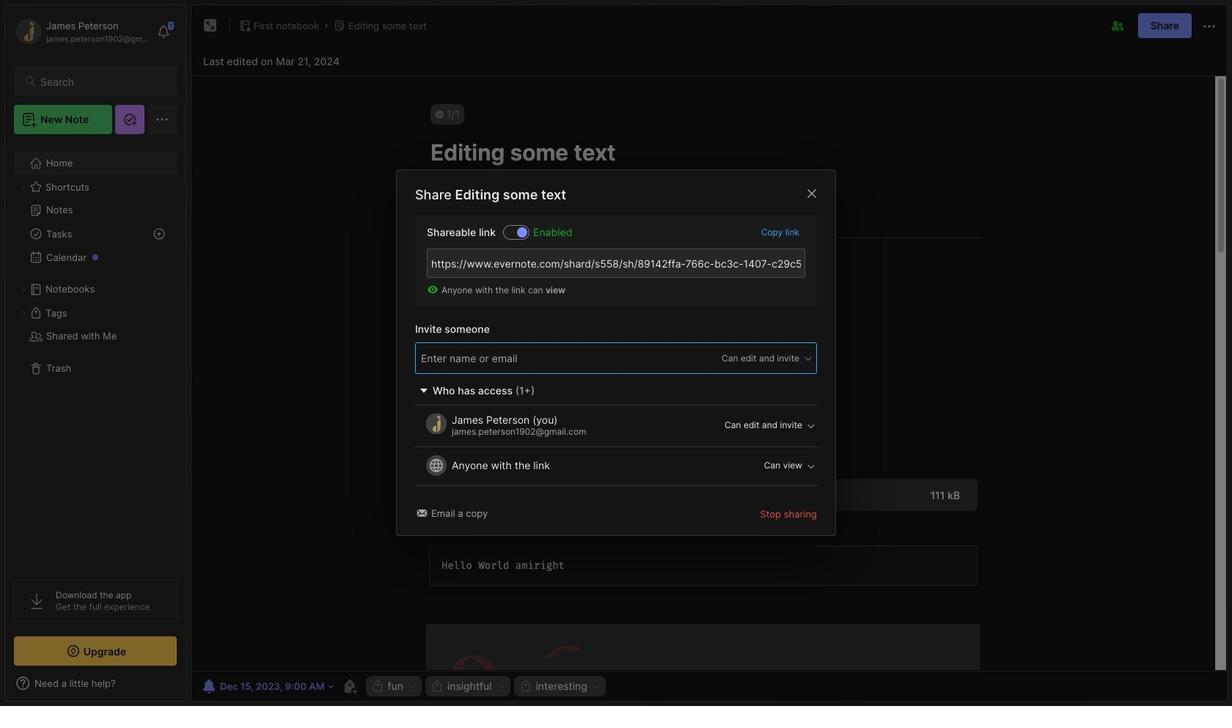 Task type: describe. For each thing, give the bounding box(es) containing it.
expand note image
[[202, 17, 219, 34]]

Search text field
[[40, 75, 164, 89]]

Select permission field
[[694, 352, 814, 365]]

Can view field
[[697, 460, 817, 473]]

Shared URL text field
[[427, 249, 806, 278]]

add tag image
[[341, 678, 358, 696]]

tree inside main element
[[5, 143, 186, 567]]

none search field inside main element
[[40, 73, 164, 90]]

main element
[[0, 0, 191, 707]]

close image
[[803, 185, 821, 203]]



Task type: vqa. For each thing, say whether or not it's contained in the screenshot.
Search Box
yes



Task type: locate. For each thing, give the bounding box(es) containing it.
note window element
[[191, 4, 1228, 702]]

expand notebooks image
[[19, 285, 28, 294]]

tree
[[5, 143, 186, 567]]

expand tags image
[[19, 309, 28, 318]]

Add tag field
[[420, 351, 596, 367]]

Note Editor text field
[[192, 76, 1228, 671]]

shared link switcher image
[[517, 227, 528, 238]]

None search field
[[40, 73, 164, 90]]

James Peterson (you) Access dropdown field
[[697, 419, 817, 433]]



